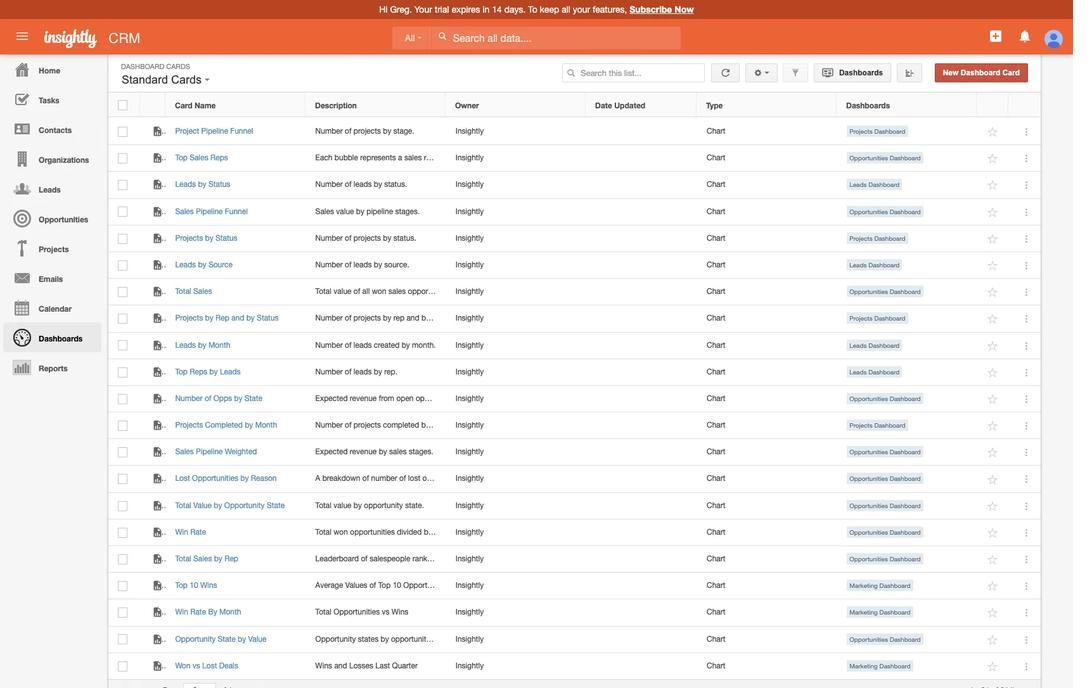 Task type: describe. For each thing, give the bounding box(es) containing it.
2 insightly from the top
[[456, 154, 484, 162]]

salespeople
[[370, 555, 410, 564]]

emails link
[[3, 263, 101, 293]]

trial
[[435, 4, 449, 15]]

0 horizontal spatial quarter
[[392, 662, 418, 671]]

expected revenue by sales stages.
[[315, 448, 434, 457]]

2 horizontal spatial and
[[407, 314, 419, 323]]

3 column header from the left
[[1009, 93, 1040, 117]]

row containing lost opportunities by reason
[[108, 466, 1041, 493]]

chart cell for a breakdown of number of lost opportunities by reason.
[[697, 466, 837, 493]]

0 vertical spatial month
[[208, 341, 230, 350]]

insightly for total value by opportunity state.
[[456, 501, 484, 510]]

0 horizontal spatial reps
[[190, 367, 207, 376]]

cog image
[[753, 68, 762, 77]]

dashboards inside navigation
[[39, 334, 83, 344]]

forecast
[[445, 394, 473, 403]]

and inside cell
[[334, 662, 347, 671]]

win rate link
[[175, 528, 212, 537]]

number of projects by stage. cell
[[306, 119, 446, 145]]

insightly cell for number of leads by status.
[[446, 172, 586, 199]]

projects by rep and by status link
[[175, 314, 285, 323]]

opportunities inside the a breakdown of number of lost opportunities by reason. cell
[[423, 474, 467, 483]]

1 horizontal spatial opportunity
[[224, 501, 265, 510]]

expected revenue from open opps by forecast close date. cell
[[306, 386, 512, 413]]

20 insightly from the top
[[456, 635, 484, 644]]

reports
[[39, 364, 68, 373]]

dashboard for leaderboard of salespeople ranked by total value of won opportunities.
[[890, 555, 921, 563]]

total for opportunities.
[[434, 528, 449, 537]]

opportunity for value.
[[391, 635, 430, 644]]

funnel for project pipeline funnel
[[230, 127, 253, 136]]

1 column header from the left
[[140, 93, 165, 117]]

insightly for expected revenue from open opps by forecast close date.
[[456, 394, 484, 403]]

row containing sales pipeline weighted
[[108, 439, 1041, 466]]

follow image for total opportunities vs wins
[[987, 608, 999, 620]]

pipeline
[[367, 207, 393, 216]]

row containing leads by status
[[108, 172, 1041, 199]]

12 insightly from the top
[[456, 421, 484, 430]]

all link
[[392, 27, 431, 49]]

owner
[[455, 101, 479, 110]]

wins and losses last quarter
[[315, 662, 418, 671]]

2 horizontal spatial wins
[[392, 608, 408, 617]]

rep.
[[384, 367, 397, 376]]

insightly cell for expected revenue from open opps by forecast close date.
[[446, 386, 586, 413]]

insightly cell for total value of all won sales opportunities.
[[446, 279, 586, 306]]

opportunities inside navigation
[[39, 215, 88, 224]]

total for total opportunities vs wins
[[315, 608, 331, 617]]

opportunities for total value by opportunity state
[[850, 502, 888, 509]]

1 horizontal spatial quarter
[[486, 581, 511, 590]]

1 horizontal spatial card
[[1003, 68, 1020, 77]]

1 vertical spatial vs
[[193, 662, 200, 671]]

tasks
[[39, 96, 59, 105]]

follow image for average values of top 10 opportunities won last quarter
[[987, 581, 999, 593]]

leads dashboard for number of leads created by month.
[[850, 341, 900, 349]]

number of projects by rep and by status. cell
[[306, 306, 455, 332]]

average values of top 10 opportunities won last quarter
[[315, 581, 511, 590]]

opportunities inside total won opportunities divided by total opportunities. cell
[[350, 528, 395, 537]]

insightly cell for a breakdown of number of lost opportunities by reason.
[[446, 466, 586, 493]]

a breakdown of number of lost opportunities by reason.
[[315, 474, 505, 483]]

dashboard for total value by opportunity state.
[[890, 502, 921, 509]]

number for number of opps by state
[[175, 394, 203, 403]]

win for win rate by month
[[175, 608, 188, 617]]

total sales link
[[175, 287, 218, 296]]

2 insightly cell from the top
[[446, 145, 586, 172]]

row containing won vs lost deals
[[108, 653, 1041, 680]]

insightly cell for opportunity states by opportunity value.
[[446, 627, 586, 653]]

total value by opportunity state.
[[315, 501, 424, 510]]

expected revenue from open opps by forecast close date.
[[315, 394, 512, 403]]

state.
[[405, 501, 424, 510]]

number of projects by status. cell
[[306, 226, 446, 252]]

breakdown
[[322, 474, 360, 483]]

dashboard for number of leads by rep.
[[869, 368, 900, 376]]

Search this list... text field
[[562, 63, 705, 82]]

number of leads created by month. cell
[[306, 332, 446, 359]]

standard cards button
[[119, 70, 213, 89]]

deals
[[219, 662, 238, 671]]

dashboard for average values of top 10 opportunities won last quarter
[[880, 582, 911, 590]]

1 opportunities dashboard from the top
[[850, 154, 921, 162]]

states
[[358, 635, 379, 644]]

month for projects completed by month
[[255, 421, 277, 430]]

opportunities for total sales
[[850, 288, 888, 295]]

projects for status.
[[354, 234, 381, 243]]

stages. for sales value by pipeline stages.
[[395, 207, 420, 216]]

row containing projects completed by month
[[108, 413, 1041, 439]]

number of projects by rep and by status. insightly
[[315, 314, 484, 323]]

number for number of leads by status.
[[315, 180, 343, 189]]

cell for total value by opportunity state.
[[586, 493, 697, 520]]

1 vertical spatial dashboards link
[[3, 323, 101, 352]]

sales value by pipeline stages.
[[315, 207, 420, 216]]

chart for a breakdown of number of lost opportunities by reason.
[[707, 474, 726, 483]]

chart for total value by opportunity state.
[[707, 501, 726, 510]]

insightly cell for total won opportunities divided by total opportunities.
[[446, 520, 586, 546]]

lost opportunities by reason link
[[175, 474, 283, 483]]

chart cell for number of projects by stage.
[[697, 119, 837, 145]]

opps
[[213, 394, 232, 403]]

chart cell for total opportunities vs wins
[[697, 600, 837, 627]]

chart for number of projects by stage.
[[707, 127, 726, 136]]

total opportunities vs wins cell
[[306, 600, 446, 627]]

1 follow image from the top
[[987, 153, 999, 165]]

row containing top sales reps
[[108, 145, 1041, 172]]

dashboard for number of projects by status.
[[874, 234, 906, 242]]

sales pipeline funnel link
[[175, 207, 254, 216]]

a breakdown of number of lost opportunities by reason. cell
[[306, 466, 505, 493]]

chart for average values of top 10 opportunities won last quarter
[[707, 581, 726, 590]]

number of leads by rep.
[[315, 367, 397, 376]]

won vs lost deals
[[175, 662, 238, 671]]

7 insightly from the top
[[456, 287, 484, 296]]

divided
[[397, 528, 422, 537]]

stages. for expected revenue by sales stages.
[[409, 448, 434, 457]]

state for total value by opportunity state
[[267, 501, 285, 510]]

opportunities. for sales
[[408, 287, 455, 296]]

contacts link
[[3, 114, 101, 144]]

total sales by rep link
[[175, 555, 245, 564]]

projects by rep and by status
[[175, 314, 279, 323]]

row containing opportunity state by value
[[108, 627, 1041, 653]]

close
[[475, 394, 493, 403]]

a
[[315, 474, 320, 483]]

2 marketing from the top
[[850, 609, 878, 616]]

number for number of leads by rep.
[[315, 367, 343, 376]]

follow image for total value by opportunity state.
[[987, 501, 999, 513]]

total for total won opportunities divided by total opportunities.
[[315, 528, 331, 537]]

project pipeline funnel
[[175, 127, 253, 136]]

sales down leads by source
[[193, 287, 212, 296]]

weighted
[[225, 448, 257, 457]]

dashboard for total value of all won sales opportunities.
[[890, 288, 921, 295]]

win rate by month link
[[175, 608, 248, 617]]

organizations
[[39, 155, 89, 165]]

to
[[528, 4, 537, 15]]

insightly for total won opportunities divided by total opportunities.
[[456, 528, 484, 537]]

calendar link
[[3, 293, 101, 323]]

chart for number of leads by rep.
[[707, 367, 726, 376]]

0 vertical spatial won
[[372, 287, 386, 296]]

your
[[573, 4, 590, 15]]

1 10 from the left
[[190, 581, 198, 590]]

insightly cell for total value by opportunity state.
[[446, 493, 586, 520]]

in
[[483, 4, 490, 15]]

created
[[374, 341, 400, 350]]

opportunity state by value
[[175, 635, 267, 644]]

leads for status.
[[354, 180, 372, 189]]

0 vertical spatial dashboards link
[[814, 63, 891, 82]]

follow image for sales value by pipeline stages.
[[987, 206, 999, 218]]

type
[[706, 101, 723, 110]]

3 opportunities dashboard from the top
[[850, 288, 921, 295]]

sales pipeline weighted
[[175, 448, 257, 457]]

number for number of leads created by month.
[[315, 341, 343, 350]]

0 vertical spatial lost
[[175, 474, 190, 483]]

follow image for number of leads by source.
[[987, 260, 999, 272]]

2 vertical spatial state
[[218, 635, 236, 644]]

number of projects by stage.
[[315, 127, 414, 136]]

standard cards
[[122, 74, 205, 86]]

chart cell for number of projects by status.
[[697, 226, 837, 252]]

rep
[[393, 314, 404, 323]]

chart for total won opportunities divided by total opportunities.
[[707, 528, 726, 537]]

top reps by leads link
[[175, 367, 247, 376]]

12 chart cell from the top
[[697, 413, 837, 439]]

values
[[345, 581, 367, 590]]

top for top sales reps
[[175, 154, 188, 162]]

chart for total opportunities vs wins
[[707, 608, 726, 617]]

0 vertical spatial rep
[[216, 314, 229, 323]]

subscribe
[[630, 4, 672, 15]]

won inside total won opportunities divided by total opportunities. cell
[[334, 528, 348, 537]]

1 horizontal spatial value
[[248, 635, 267, 644]]

2 chart cell from the top
[[697, 145, 837, 172]]

number for number of projects by stage.
[[315, 127, 343, 136]]

organizations link
[[3, 144, 101, 174]]

number of leads by source.
[[315, 260, 409, 269]]

reason
[[251, 474, 277, 483]]

sales value by pipeline stages. cell
[[306, 199, 446, 226]]

chart for number of leads by status.
[[707, 180, 726, 189]]

0 horizontal spatial and
[[231, 314, 244, 323]]

tasks link
[[3, 84, 101, 114]]

row containing top reps by leads
[[108, 359, 1041, 386]]

7 chart cell from the top
[[697, 279, 837, 306]]

2 vertical spatial opportunities.
[[511, 555, 558, 564]]

cell for number of leads created by month.
[[586, 332, 697, 359]]

insightly for number of leads by status.
[[456, 180, 484, 189]]

row containing total value by opportunity state
[[108, 493, 1041, 520]]

follow image for number of leads by status.
[[987, 180, 999, 192]]

row containing leads by source
[[108, 252, 1041, 279]]

0 vertical spatial value
[[193, 501, 212, 510]]

emails
[[39, 274, 63, 284]]

sales up the "top 10 wins" link
[[193, 555, 212, 564]]

2 vertical spatial status.
[[432, 314, 455, 323]]

number
[[371, 474, 397, 483]]

sales down leads by status at the top of the page
[[175, 207, 194, 216]]

average
[[315, 581, 343, 590]]

1 horizontal spatial reps
[[210, 154, 228, 162]]

8 chart from the top
[[707, 314, 726, 323]]

follow image for expected revenue from open opps by forecast close date.
[[987, 394, 999, 406]]

20 chart cell from the top
[[697, 627, 837, 653]]

0 horizontal spatial won
[[175, 662, 190, 671]]

chart cell for wins and losses last quarter
[[697, 653, 837, 680]]

2 marketing dashboard from the top
[[850, 609, 911, 616]]

opportunities link
[[3, 203, 101, 233]]

row containing project pipeline funnel
[[108, 119, 1041, 145]]

completed
[[383, 421, 419, 430]]

2 column header from the left
[[977, 93, 1009, 117]]

chart cell for total value by opportunity state.
[[697, 493, 837, 520]]

pipeline for sales pipeline funnel
[[196, 207, 223, 216]]

expires
[[452, 4, 480, 15]]

top 10 wins
[[175, 581, 217, 590]]

home link
[[3, 55, 101, 84]]

dashboard for opportunity states by opportunity value.
[[890, 636, 921, 643]]

project
[[175, 127, 199, 136]]

row containing number of opps by state
[[108, 386, 1041, 413]]

total for total value by opportunity state
[[175, 501, 191, 510]]

0 horizontal spatial last
[[375, 662, 390, 671]]

top reps by leads
[[175, 367, 241, 376]]

leads by source link
[[175, 260, 239, 269]]

source
[[208, 260, 233, 269]]

8 chart cell from the top
[[697, 306, 837, 332]]

12 chart from the top
[[707, 421, 726, 430]]

marketing dashboard for quarter
[[850, 662, 911, 670]]

cell for number of leads by rep.
[[586, 359, 697, 386]]

subscribe now link
[[630, 4, 694, 15]]

reports link
[[3, 352, 101, 382]]

chart for sales value by pipeline stages.
[[707, 207, 726, 216]]

dashboard for total opportunities vs wins
[[880, 609, 911, 616]]

chart for leaderboard of salespeople ranked by total value of won opportunities.
[[707, 555, 726, 564]]

row containing total sales by rep
[[108, 546, 1041, 573]]

cell for number of leads by status.
[[586, 172, 697, 199]]

average values of top 10 opportunities won last quarter cell
[[306, 573, 511, 600]]

8 insightly from the top
[[456, 314, 484, 323]]

total sales by rep
[[175, 555, 238, 564]]

opportunity state by value link
[[175, 635, 273, 644]]

insightly cell for number of projects by stage.
[[446, 119, 586, 145]]

leaderboard of salespeople ranked by total value of won opportunities.
[[315, 555, 558, 564]]

days.
[[504, 4, 526, 15]]

10 opportunities dashboard from the top
[[850, 636, 921, 643]]

opportunities dashboard for total won opportunities divided by total opportunities.
[[850, 529, 921, 536]]

contacts
[[39, 126, 72, 135]]



Task type: locate. For each thing, give the bounding box(es) containing it.
leads by status
[[175, 180, 230, 189]]

3 marketing from the top
[[850, 662, 878, 670]]

8 row from the top
[[108, 279, 1041, 306]]

white image
[[438, 32, 447, 41]]

standard
[[122, 74, 168, 86]]

description
[[315, 101, 357, 110]]

14 insightly cell from the top
[[446, 466, 586, 493]]

projects for by
[[354, 421, 381, 430]]

chart cell for expected revenue from open opps by forecast close date.
[[697, 386, 837, 413]]

projects up expected revenue by sales stages.
[[354, 421, 381, 430]]

1 insightly cell from the top
[[446, 119, 586, 145]]

0 vertical spatial quarter
[[486, 581, 511, 590]]

14 chart cell from the top
[[697, 466, 837, 493]]

sales pipeline weighted link
[[175, 448, 263, 457]]

new
[[943, 68, 959, 77]]

top down salespeople
[[378, 581, 391, 590]]

top inside cell
[[378, 581, 391, 590]]

opportunities dashboard for leaderboard of salespeople ranked by total value of won opportunities.
[[850, 555, 921, 563]]

sales down source. on the left top
[[388, 287, 406, 296]]

row group containing project pipeline funnel
[[108, 119, 1041, 680]]

won down leaderboard of salespeople ranked by total value of won opportunities.
[[452, 581, 467, 590]]

column header down 'new dashboard card'
[[977, 93, 1009, 117]]

0 horizontal spatial wins
[[200, 581, 217, 590]]

rate left by
[[190, 608, 206, 617]]

number of opps by state
[[175, 394, 262, 403]]

expected down number of leads by rep.
[[315, 394, 348, 403]]

of
[[345, 127, 352, 136], [345, 180, 352, 189], [345, 234, 352, 243], [345, 260, 352, 269], [354, 287, 360, 296], [345, 314, 352, 323], [345, 341, 352, 350], [345, 367, 352, 376], [205, 394, 211, 403], [345, 421, 352, 430], [362, 474, 369, 483], [399, 474, 406, 483], [361, 555, 368, 564], [485, 555, 492, 564], [370, 581, 376, 590]]

1 vertical spatial wins
[[392, 608, 408, 617]]

month down projects by rep and by status
[[208, 341, 230, 350]]

all inside the hi greg. your trial expires in 14 days. to keep all your features, subscribe now
[[562, 4, 570, 15]]

2 vertical spatial dashboards
[[39, 334, 83, 344]]

total for total value by opportunity state.
[[315, 501, 331, 510]]

1 vertical spatial month.
[[432, 421, 456, 430]]

lost left deals
[[202, 662, 217, 671]]

navigation
[[0, 55, 101, 382]]

chart for expected revenue from open opps by forecast close date.
[[707, 394, 726, 403]]

1 horizontal spatial last
[[469, 581, 484, 590]]

expected up breakdown
[[315, 448, 348, 457]]

opportunity inside cell
[[364, 501, 403, 510]]

status. up pipeline
[[384, 180, 407, 189]]

1 vertical spatial opportunity
[[391, 635, 430, 644]]

vs inside the total opportunities vs wins cell
[[382, 608, 390, 617]]

opportunities dashboard for a breakdown of number of lost opportunities by reason.
[[850, 475, 921, 483]]

4 chart cell from the top
[[697, 199, 837, 226]]

11 row from the top
[[108, 359, 1041, 386]]

row containing projects by status
[[108, 226, 1041, 252]]

number up sales value by pipeline stages.
[[315, 180, 343, 189]]

revenue down number of projects completed by month. cell
[[350, 448, 377, 457]]

9 insightly from the top
[[456, 341, 484, 350]]

sales down "number of projects completed by month. insightly"
[[389, 448, 407, 457]]

cell for number of leads by source.
[[586, 252, 697, 279]]

3 insightly cell from the top
[[446, 172, 586, 199]]

dashboard for total won opportunities divided by total opportunities.
[[890, 529, 921, 536]]

month for win rate by month
[[219, 608, 241, 617]]

source.
[[384, 260, 409, 269]]

10
[[190, 581, 198, 590], [393, 581, 401, 590]]

hi
[[379, 4, 388, 15]]

1 horizontal spatial state
[[245, 394, 262, 403]]

10 down total sales by rep
[[190, 581, 198, 590]]

7 row from the top
[[108, 252, 1041, 279]]

dashboard cards
[[121, 63, 190, 70]]

insightly cell for sales value by pipeline stages.
[[446, 199, 586, 226]]

0 horizontal spatial value
[[193, 501, 212, 510]]

total up leaderboard of salespeople ranked by total value of won opportunities.
[[434, 528, 449, 537]]

total down leads by source
[[175, 287, 191, 296]]

20 row from the top
[[108, 600, 1041, 627]]

0 vertical spatial opportunities.
[[408, 287, 455, 296]]

14 row from the top
[[108, 439, 1041, 466]]

1 vertical spatial month
[[255, 421, 277, 430]]

10 down salespeople
[[393, 581, 401, 590]]

column header down standard
[[140, 93, 165, 117]]

1 win from the top
[[175, 528, 188, 537]]

opportunity down number
[[364, 501, 403, 510]]

Search all data.... text field
[[431, 27, 681, 49]]

losses
[[349, 662, 373, 671]]

follow image for number of leads created by month.
[[987, 340, 999, 352]]

number up number of leads created by month.
[[315, 314, 343, 323]]

total value by opportunity state
[[175, 501, 285, 510]]

1 projects dashboard from the top
[[850, 127, 906, 135]]

number down number of projects by status.
[[315, 260, 343, 269]]

projects up number of leads created by month.
[[354, 314, 381, 323]]

new dashboard card
[[943, 68, 1020, 77]]

0 horizontal spatial opportunity
[[175, 635, 216, 644]]

1 horizontal spatial won
[[452, 581, 467, 590]]

stages. up lost
[[409, 448, 434, 457]]

10 row from the top
[[108, 332, 1041, 359]]

insightly cell for total opportunities vs wins
[[446, 600, 586, 627]]

0 vertical spatial cards
[[166, 63, 190, 70]]

projects completed by month link
[[175, 421, 283, 430]]

0 vertical spatial revenue
[[350, 394, 377, 403]]

opportunities for win rate
[[850, 529, 888, 536]]

1 horizontal spatial lost
[[202, 662, 217, 671]]

insightly for total opportunities vs wins
[[456, 608, 484, 617]]

value down 'number of leads by source.'
[[334, 287, 352, 296]]

insightly for sales value by pipeline stages.
[[456, 207, 484, 216]]

1 vertical spatial rate
[[190, 608, 206, 617]]

number up expected revenue by sales stages.
[[315, 421, 343, 430]]

month. for created
[[412, 341, 436, 350]]

19 row from the top
[[108, 573, 1041, 600]]

status. up source. on the left top
[[393, 234, 416, 243]]

number of opps by state link
[[175, 394, 269, 403]]

1 horizontal spatial dashboards link
[[814, 63, 891, 82]]

1 horizontal spatial vs
[[382, 608, 390, 617]]

leads left created
[[354, 341, 372, 350]]

0 vertical spatial won
[[452, 581, 467, 590]]

follow image for number of leads by rep.
[[987, 367, 999, 379]]

sales
[[388, 287, 406, 296], [389, 448, 407, 457]]

1 expected from the top
[[315, 394, 348, 403]]

card inside row
[[175, 101, 192, 110]]

0 vertical spatial reps
[[210, 154, 228, 162]]

follow image for total value of all won sales opportunities.
[[987, 287, 999, 299]]

1 horizontal spatial won
[[372, 287, 386, 296]]

value for all
[[334, 287, 352, 296]]

month. inside cell
[[412, 341, 436, 350]]

total right ranked in the bottom of the page
[[448, 555, 463, 564]]

opportunities.
[[408, 287, 455, 296], [451, 528, 498, 537], [511, 555, 558, 564]]

opportunity states by opportunity value. insightly
[[315, 635, 484, 644]]

insightly cell
[[446, 119, 586, 145], [446, 145, 586, 172], [446, 172, 586, 199], [446, 199, 586, 226], [446, 226, 586, 252], [446, 252, 586, 279], [446, 279, 586, 306], [446, 306, 586, 332], [446, 332, 586, 359], [446, 359, 586, 386], [446, 386, 586, 413], [446, 413, 586, 439], [446, 439, 586, 466], [446, 466, 586, 493], [446, 493, 586, 520], [446, 520, 586, 546], [446, 546, 586, 573], [446, 573, 586, 600], [446, 600, 586, 627], [446, 627, 586, 653], [446, 653, 586, 680]]

2 rate from the top
[[190, 608, 206, 617]]

total down 'number of leads by source.'
[[315, 287, 331, 296]]

number up 'number of leads by source.'
[[315, 234, 343, 243]]

projects dashboard
[[850, 127, 906, 135], [850, 234, 906, 242], [850, 315, 906, 322], [850, 422, 906, 429]]

won
[[452, 581, 467, 590], [175, 662, 190, 671]]

16 insightly cell from the top
[[446, 520, 586, 546]]

number
[[315, 127, 343, 136], [315, 180, 343, 189], [315, 234, 343, 243], [315, 260, 343, 269], [315, 314, 343, 323], [315, 341, 343, 350], [315, 367, 343, 376], [175, 394, 203, 403], [315, 421, 343, 430]]

19 insightly from the top
[[456, 608, 484, 617]]

dashboards inside row
[[846, 101, 890, 110]]

top down leads by month
[[175, 367, 188, 376]]

calendar
[[39, 304, 72, 314]]

row
[[108, 93, 1040, 117], [108, 119, 1041, 145], [108, 145, 1041, 172], [108, 172, 1041, 199], [108, 199, 1041, 226], [108, 226, 1041, 252], [108, 252, 1041, 279], [108, 279, 1041, 306], [108, 306, 1041, 332], [108, 332, 1041, 359], [108, 359, 1041, 386], [108, 386, 1041, 413], [108, 413, 1041, 439], [108, 439, 1041, 466], [108, 466, 1041, 493], [108, 493, 1041, 520], [108, 520, 1041, 546], [108, 546, 1041, 573], [108, 573, 1041, 600], [108, 600, 1041, 627], [108, 627, 1041, 653], [108, 653, 1041, 680]]

sales inside cell
[[315, 207, 334, 216]]

3 leads dashboard from the top
[[850, 341, 900, 349]]

wins up win rate by month
[[200, 581, 217, 590]]

follow image for number of projects by stage.
[[987, 126, 999, 138]]

sales down number of leads by status.
[[315, 207, 334, 216]]

follow image for leaderboard of salespeople ranked by total value of won opportunities.
[[987, 554, 999, 566]]

all inside row
[[362, 287, 370, 296]]

state down reason
[[267, 501, 285, 510]]

wins up 'opportunity states by opportunity value. insightly'
[[392, 608, 408, 617]]

0 vertical spatial month.
[[412, 341, 436, 350]]

2 row from the top
[[108, 119, 1041, 145]]

number for number of projects by rep and by status. insightly
[[315, 314, 343, 323]]

date updated
[[595, 101, 645, 110]]

project pipeline funnel link
[[175, 127, 259, 136]]

follow image
[[987, 126, 999, 138], [987, 340, 999, 352], [987, 394, 999, 406], [987, 447, 999, 459], [987, 474, 999, 486], [987, 527, 999, 539], [987, 554, 999, 566], [987, 581, 999, 593], [987, 634, 999, 646], [987, 661, 999, 673]]

value right ranked in the bottom of the page
[[465, 555, 483, 564]]

1 vertical spatial marketing
[[850, 609, 878, 616]]

2 leads dashboard from the top
[[850, 261, 900, 269]]

total down average
[[315, 608, 331, 617]]

2 vertical spatial status
[[257, 314, 279, 323]]

0 vertical spatial rate
[[190, 528, 206, 537]]

funnel up top sales reps link
[[230, 127, 253, 136]]

opportunity up won vs lost deals
[[175, 635, 216, 644]]

by
[[208, 608, 217, 617]]

top sales reps
[[175, 154, 228, 162]]

reason.
[[480, 474, 505, 483]]

3 leads from the top
[[354, 341, 372, 350]]

cell for expected revenue by sales stages.
[[586, 439, 697, 466]]

pipeline for project pipeline funnel
[[201, 127, 228, 136]]

11 chart from the top
[[707, 394, 726, 403]]

0 horizontal spatial card
[[175, 101, 192, 110]]

refresh list image
[[720, 68, 732, 77]]

chart cell
[[697, 119, 837, 145], [697, 145, 837, 172], [697, 172, 837, 199], [697, 199, 837, 226], [697, 226, 837, 252], [697, 252, 837, 279], [697, 279, 837, 306], [697, 306, 837, 332], [697, 332, 837, 359], [697, 359, 837, 386], [697, 386, 837, 413], [697, 413, 837, 439], [697, 439, 837, 466], [697, 466, 837, 493], [697, 493, 837, 520], [697, 520, 837, 546], [697, 546, 837, 573], [697, 573, 837, 600], [697, 600, 837, 627], [697, 627, 837, 653], [697, 653, 837, 680]]

month right by
[[219, 608, 241, 617]]

last
[[469, 581, 484, 590], [375, 662, 390, 671]]

insightly cell for number of leads created by month.
[[446, 332, 586, 359]]

1 rate from the top
[[190, 528, 206, 537]]

4 projects dashboard from the top
[[850, 422, 906, 429]]

dashboards link down calendar
[[3, 323, 101, 352]]

22 row from the top
[[108, 653, 1041, 680]]

0 vertical spatial sales
[[388, 287, 406, 296]]

follow image
[[987, 153, 999, 165], [987, 180, 999, 192], [987, 206, 999, 218], [987, 233, 999, 245], [987, 260, 999, 272], [987, 287, 999, 299], [987, 313, 999, 325], [987, 367, 999, 379], [987, 420, 999, 432], [987, 501, 999, 513], [987, 608, 999, 620]]

open
[[396, 394, 414, 403]]

1 revenue from the top
[[350, 394, 377, 403]]

1 vertical spatial marketing dashboard
[[850, 609, 911, 616]]

2 projects from the top
[[354, 234, 381, 243]]

opportunities
[[423, 474, 467, 483], [350, 528, 395, 537]]

month.
[[412, 341, 436, 350], [432, 421, 456, 430]]

0 vertical spatial all
[[562, 4, 570, 15]]

revenue left from
[[350, 394, 377, 403]]

column header down new dashboard card link
[[1009, 93, 1040, 117]]

1 vertical spatial opportunities
[[350, 528, 395, 537]]

column header
[[140, 93, 165, 117], [977, 93, 1009, 117], [1009, 93, 1040, 117]]

leaderboard of salespeople ranked by total value of won opportunities. cell
[[306, 546, 558, 573]]

2 horizontal spatial state
[[267, 501, 285, 510]]

19 chart cell from the top
[[697, 600, 837, 627]]

row containing leads by month
[[108, 332, 1041, 359]]

1 horizontal spatial all
[[562, 4, 570, 15]]

opportunity states by opportunity value. cell
[[306, 627, 452, 653]]

reps down leads by month
[[190, 367, 207, 376]]

lost down sales pipeline weighted
[[175, 474, 190, 483]]

cell for total won opportunities divided by total opportunities.
[[586, 520, 697, 546]]

3 marketing dashboard from the top
[[850, 662, 911, 670]]

1 chart from the top
[[707, 127, 726, 136]]

6 chart from the top
[[707, 260, 726, 269]]

0 vertical spatial card
[[1003, 68, 1020, 77]]

insightly for average values of top 10 opportunities won last quarter
[[456, 581, 484, 590]]

your
[[414, 4, 432, 15]]

chart cell for expected revenue by sales stages.
[[697, 439, 837, 466]]

4 insightly cell from the top
[[446, 199, 586, 226]]

row containing sales pipeline funnel
[[108, 199, 1041, 226]]

and right rep
[[407, 314, 419, 323]]

top
[[175, 154, 188, 162], [175, 367, 188, 376], [175, 581, 188, 590], [378, 581, 391, 590]]

sales up leads by status at the top of the page
[[190, 154, 208, 162]]

1 horizontal spatial 10
[[393, 581, 401, 590]]

2 follow image from the top
[[987, 180, 999, 192]]

opportunities dashboard for expected revenue by sales stages.
[[850, 448, 921, 456]]

updated
[[614, 101, 645, 110]]

5 follow image from the top
[[987, 260, 999, 272]]

wins
[[200, 581, 217, 590], [392, 608, 408, 617], [315, 662, 332, 671]]

total value by opportunity state. cell
[[306, 493, 446, 520]]

row containing win rate
[[108, 520, 1041, 546]]

1 vertical spatial funnel
[[225, 207, 248, 216]]

9 opportunities dashboard from the top
[[850, 555, 921, 563]]

5 follow image from the top
[[987, 474, 999, 486]]

2 horizontal spatial opportunity
[[315, 635, 356, 644]]

notifications image
[[1017, 29, 1032, 44]]

total value of all won sales opportunities. insightly
[[315, 287, 484, 296]]

value down breakdown
[[334, 501, 352, 510]]

dashboard for sales value by pipeline stages.
[[890, 208, 921, 215]]

total up 'win rate'
[[175, 501, 191, 510]]

11 insightly cell from the top
[[446, 386, 586, 413]]

1 vertical spatial lost
[[202, 662, 217, 671]]

opportunities down total value by opportunity state. cell
[[350, 528, 395, 537]]

status. right rep
[[432, 314, 455, 323]]

2 expected from the top
[[315, 448, 348, 457]]

state right opps
[[245, 394, 262, 403]]

2 leads from the top
[[354, 260, 372, 269]]

21 insightly cell from the top
[[446, 653, 586, 680]]

1 marketing from the top
[[850, 582, 878, 590]]

number for number of leads by source.
[[315, 260, 343, 269]]

last right the losses
[[375, 662, 390, 671]]

opportunities for number of opps by state
[[850, 395, 888, 402]]

projects dashboard for number of projects completed by month.
[[850, 422, 906, 429]]

projects by status
[[175, 234, 237, 243]]

0 vertical spatial expected
[[315, 394, 348, 403]]

1 vertical spatial dashboards
[[846, 101, 890, 110]]

0 horizontal spatial all
[[362, 287, 370, 296]]

chart cell for leaderboard of salespeople ranked by total value of won opportunities.
[[697, 546, 837, 573]]

wins and losses last quarter cell
[[306, 653, 446, 680]]

month up weighted
[[255, 421, 277, 430]]

expected revenue by sales stages. cell
[[306, 439, 446, 466]]

card left name
[[175, 101, 192, 110]]

None checkbox
[[118, 127, 128, 137], [118, 180, 128, 190], [118, 207, 128, 217], [118, 287, 128, 297], [118, 394, 128, 404], [118, 448, 128, 458], [118, 474, 128, 485], [118, 662, 128, 672], [118, 127, 128, 137], [118, 180, 128, 190], [118, 207, 128, 217], [118, 287, 128, 297], [118, 394, 128, 404], [118, 448, 128, 458], [118, 474, 128, 485], [118, 662, 128, 672]]

1 horizontal spatial and
[[334, 662, 347, 671]]

win
[[175, 528, 188, 537], [175, 608, 188, 617]]

6 row from the top
[[108, 226, 1041, 252]]

rep
[[216, 314, 229, 323], [225, 555, 238, 564]]

number of leads by rep. cell
[[306, 359, 446, 386]]

1 vertical spatial card
[[175, 101, 192, 110]]

leads inside navigation
[[39, 185, 61, 195]]

1 vertical spatial status.
[[393, 234, 416, 243]]

keep
[[540, 4, 559, 15]]

17 chart from the top
[[707, 555, 726, 564]]

won vs lost deals link
[[175, 662, 245, 671]]

value down number of leads by status.
[[336, 207, 354, 216]]

9 follow image from the top
[[987, 420, 999, 432]]

21 chart cell from the top
[[697, 653, 837, 680]]

month. down number of projects by rep and by status. insightly
[[412, 341, 436, 350]]

dashboard for expected revenue from open opps by forecast close date.
[[890, 395, 921, 402]]

sales up lost opportunities by reason
[[175, 448, 194, 457]]

month. down forecast
[[432, 421, 456, 430]]

1 vertical spatial cards
[[171, 74, 202, 86]]

win down top 10 wins
[[175, 608, 188, 617]]

cards for dashboard cards
[[166, 63, 190, 70]]

cards inside button
[[171, 74, 202, 86]]

projects for stage.
[[354, 127, 381, 136]]

last down leaderboard of salespeople ranked by total value of won opportunities.
[[469, 581, 484, 590]]

5 insightly from the top
[[456, 234, 484, 243]]

number of leads by source. cell
[[306, 252, 446, 279]]

0 vertical spatial status
[[208, 180, 230, 189]]

3 chart cell from the top
[[697, 172, 837, 199]]

win rate by month
[[175, 608, 241, 617]]

2 chart from the top
[[707, 154, 726, 162]]

10 inside average values of top 10 opportunities won last quarter cell
[[393, 581, 401, 590]]

opportunity left states
[[315, 635, 356, 644]]

follow image for number of projects completed by month.
[[987, 420, 999, 432]]

15 insightly cell from the top
[[446, 493, 586, 520]]

chart for number of leads created by month.
[[707, 341, 726, 350]]

9 chart from the top
[[707, 341, 726, 350]]

total down 'win rate'
[[175, 555, 191, 564]]

2 vertical spatial wins
[[315, 662, 332, 671]]

completed
[[205, 421, 243, 430]]

10 follow image from the top
[[987, 501, 999, 513]]

16 insightly from the top
[[456, 528, 484, 537]]

6 follow image from the top
[[987, 287, 999, 299]]

0 horizontal spatial vs
[[193, 662, 200, 671]]

0 vertical spatial vs
[[382, 608, 390, 617]]

13 row from the top
[[108, 413, 1041, 439]]

top for top 10 wins
[[175, 581, 188, 590]]

0 vertical spatial win
[[175, 528, 188, 537]]

won inside leaderboard of salespeople ranked by total value of won opportunities. cell
[[494, 555, 509, 564]]

1 leads from the top
[[354, 180, 372, 189]]

5 opportunities dashboard from the top
[[850, 448, 921, 456]]

21 row from the top
[[108, 627, 1041, 653]]

row group
[[108, 119, 1041, 680]]

total value of all won sales opportunities. cell
[[306, 279, 455, 306]]

projects
[[354, 127, 381, 136], [354, 234, 381, 243], [354, 314, 381, 323], [354, 421, 381, 430]]

0 vertical spatial opportunities
[[423, 474, 467, 483]]

features,
[[593, 4, 627, 15]]

top down project
[[175, 154, 188, 162]]

total value by opportunity state link
[[175, 501, 291, 510]]

insightly cell for leaderboard of salespeople ranked by total value of won opportunities.
[[446, 546, 586, 573]]

insightly cell for number of projects completed by month.
[[446, 413, 586, 439]]

lost opportunities by reason
[[175, 474, 277, 483]]

row containing top 10 wins
[[108, 573, 1041, 600]]

0 vertical spatial status.
[[384, 180, 407, 189]]

9 insightly cell from the top
[[446, 332, 586, 359]]

navigation containing home
[[0, 55, 101, 382]]

0 vertical spatial dashboards
[[837, 68, 883, 77]]

and left the losses
[[334, 662, 347, 671]]

0 horizontal spatial lost
[[175, 474, 190, 483]]

opportunity for opportunity states by opportunity value. insightly
[[315, 635, 356, 644]]

8 follow image from the top
[[987, 367, 999, 379]]

top down total sales by rep
[[175, 581, 188, 590]]

reps down project pipeline funnel link in the top of the page
[[210, 154, 228, 162]]

row containing projects by rep and by status
[[108, 306, 1041, 332]]

1 vertical spatial value
[[248, 635, 267, 644]]

leads by source
[[175, 260, 233, 269]]

expected for expected revenue by sales stages.
[[315, 448, 348, 457]]

2 vertical spatial won
[[494, 555, 509, 564]]

8 opportunities dashboard from the top
[[850, 529, 921, 536]]

chart for number of leads by source.
[[707, 260, 726, 269]]

projects dashboard for number of projects by rep and by status.
[[850, 315, 906, 322]]

0 vertical spatial marketing dashboard
[[850, 582, 911, 590]]

stages. right pipeline
[[395, 207, 420, 216]]

2 projects dashboard from the top
[[850, 234, 906, 242]]

chart cell for number of leads by status.
[[697, 172, 837, 199]]

new dashboard card link
[[935, 63, 1028, 82]]

opportunity for state.
[[364, 501, 403, 510]]

win for win rate
[[175, 528, 188, 537]]

3 insightly from the top
[[456, 180, 484, 189]]

wins left the losses
[[315, 662, 332, 671]]

leads for source.
[[354, 260, 372, 269]]

1 vertical spatial won
[[334, 528, 348, 537]]

18 chart from the top
[[707, 581, 726, 590]]

row containing total sales
[[108, 279, 1041, 306]]

total opportunities vs wins
[[315, 608, 408, 617]]

cards up card name
[[171, 74, 202, 86]]

0 vertical spatial total
[[434, 528, 449, 537]]

win up total sales by rep
[[175, 528, 188, 537]]

1 horizontal spatial wins
[[315, 662, 332, 671]]

total down a
[[315, 501, 331, 510]]

opportunities for top sales reps
[[850, 154, 888, 162]]

value
[[336, 207, 354, 216], [334, 287, 352, 296], [334, 501, 352, 510], [465, 555, 483, 564]]

insightly cell for number of projects by rep and by status.
[[446, 306, 586, 332]]

won up 1 field
[[175, 662, 190, 671]]

search image
[[567, 68, 576, 77]]

leads for rep.
[[354, 367, 372, 376]]

13 insightly cell from the top
[[446, 439, 586, 466]]

cell for expected revenue from open opps by forecast close date.
[[586, 386, 697, 413]]

cell for number of projects by stage.
[[586, 119, 697, 145]]

opportunities dashboard for total value by opportunity state.
[[850, 502, 921, 509]]

chart for expected revenue by sales stages.
[[707, 448, 726, 457]]

vs up opportunity states by opportunity value. "cell"
[[382, 608, 390, 617]]

0 vertical spatial stages.
[[395, 207, 420, 216]]

reps
[[210, 154, 228, 162], [190, 367, 207, 376]]

leads dashboard
[[850, 181, 900, 189], [850, 261, 900, 269], [850, 341, 900, 349], [850, 368, 900, 376]]

pipeline down the completed
[[196, 448, 223, 457]]

vs up 1 field
[[193, 662, 200, 671]]

5 chart cell from the top
[[697, 226, 837, 252]]

0 vertical spatial state
[[245, 394, 262, 403]]

18 insightly cell from the top
[[446, 573, 586, 600]]

6 opportunities dashboard from the top
[[850, 475, 921, 483]]

leads left rep. at left
[[354, 367, 372, 376]]

2 revenue from the top
[[350, 448, 377, 457]]

20 chart from the top
[[707, 635, 726, 644]]

0 vertical spatial funnel
[[230, 127, 253, 136]]

1 vertical spatial last
[[375, 662, 390, 671]]

show list view filters image
[[791, 68, 800, 77]]

stages.
[[395, 207, 420, 216], [409, 448, 434, 457]]

1 vertical spatial state
[[267, 501, 285, 510]]

insightly for number of leads created by month.
[[456, 341, 484, 350]]

1 field
[[184, 684, 216, 688]]

chart cell for number of leads by source.
[[697, 252, 837, 279]]

marketing dashboard for 10
[[850, 582, 911, 590]]

show sidebar image
[[905, 68, 914, 77]]

17 insightly cell from the top
[[446, 546, 586, 573]]

state for number of opps by state
[[245, 394, 262, 403]]

number of projects completed by month. cell
[[306, 413, 456, 439]]

0 vertical spatial marketing
[[850, 582, 878, 590]]

0 horizontal spatial dashboards link
[[3, 323, 101, 352]]

opportunities right lost
[[423, 474, 467, 483]]

11 chart cell from the top
[[697, 386, 837, 413]]

2 follow image from the top
[[987, 340, 999, 352]]

18 row from the top
[[108, 546, 1041, 573]]

sales inside cell
[[389, 448, 407, 457]]

row containing card name
[[108, 93, 1040, 117]]

2 horizontal spatial won
[[494, 555, 509, 564]]

cell
[[586, 119, 697, 145], [306, 145, 446, 172], [586, 145, 697, 172], [586, 172, 697, 199], [586, 199, 697, 226], [586, 226, 697, 252], [586, 252, 697, 279], [586, 279, 697, 306], [586, 306, 697, 332], [586, 332, 697, 359], [586, 359, 697, 386], [586, 386, 697, 413], [586, 413, 697, 439], [586, 439, 697, 466], [586, 466, 697, 493], [586, 493, 697, 520], [586, 520, 697, 546], [586, 546, 697, 573], [586, 573, 697, 600], [586, 600, 697, 627], [586, 627, 697, 653], [586, 653, 697, 680]]

revenue for from
[[350, 394, 377, 403]]

chart cell for number of leads by rep.
[[697, 359, 837, 386]]

total won opportunities divided by total opportunities. cell
[[306, 520, 498, 546]]

2 vertical spatial marketing dashboard
[[850, 662, 911, 670]]

1 chart cell from the top
[[697, 119, 837, 145]]

insightly for number of projects by status.
[[456, 234, 484, 243]]

date.
[[495, 394, 512, 403]]

0 horizontal spatial 10
[[190, 581, 198, 590]]

2 opportunities dashboard from the top
[[850, 208, 921, 215]]

leads down number of projects by status.
[[354, 260, 372, 269]]

opps
[[416, 394, 433, 403]]

projects
[[850, 127, 873, 135], [175, 234, 203, 243], [850, 234, 873, 242], [39, 245, 69, 254], [175, 314, 203, 323], [850, 315, 873, 322], [175, 421, 203, 430], [850, 422, 873, 429]]

leads link
[[3, 174, 101, 203]]

pipeline down name
[[201, 127, 228, 136]]

0 vertical spatial last
[[469, 581, 484, 590]]

1 vertical spatial sales
[[389, 448, 407, 457]]

13 insightly from the top
[[456, 448, 484, 457]]

chart cell for average values of top 10 opportunities won last quarter
[[697, 573, 837, 600]]

7 chart from the top
[[707, 287, 726, 296]]

value.
[[432, 635, 452, 644]]

0 vertical spatial opportunity
[[364, 501, 403, 510]]

value inside cell
[[465, 555, 483, 564]]

opportunity left value.
[[391, 635, 430, 644]]

and
[[231, 314, 244, 323], [407, 314, 419, 323], [334, 662, 347, 671]]

total inside total won opportunities divided by total opportunities. cell
[[434, 528, 449, 537]]

won inside cell
[[452, 581, 467, 590]]

chart
[[707, 127, 726, 136], [707, 154, 726, 162], [707, 180, 726, 189], [707, 207, 726, 216], [707, 234, 726, 243], [707, 260, 726, 269], [707, 287, 726, 296], [707, 314, 726, 323], [707, 341, 726, 350], [707, 367, 726, 376], [707, 394, 726, 403], [707, 421, 726, 430], [707, 448, 726, 457], [707, 474, 726, 483], [707, 501, 726, 510], [707, 528, 726, 537], [707, 555, 726, 564], [707, 581, 726, 590], [707, 608, 726, 617], [707, 635, 726, 644], [707, 662, 726, 671]]

cell for average values of top 10 opportunities won last quarter
[[586, 573, 697, 600]]

greg.
[[390, 4, 412, 15]]

state
[[245, 394, 262, 403], [267, 501, 285, 510], [218, 635, 236, 644]]

leads
[[175, 180, 196, 189], [850, 181, 867, 189], [39, 185, 61, 195], [175, 260, 196, 269], [850, 261, 867, 269], [175, 341, 196, 350], [850, 341, 867, 349], [220, 367, 241, 376], [850, 368, 867, 376]]

1 vertical spatial rep
[[225, 555, 238, 564]]

rate up total sales by rep
[[190, 528, 206, 537]]

cell for sales value by pipeline stages.
[[586, 199, 697, 226]]

total inside leaderboard of salespeople ranked by total value of won opportunities. cell
[[448, 555, 463, 564]]

card down notifications icon
[[1003, 68, 1020, 77]]

9 follow image from the top
[[987, 634, 999, 646]]

total up leaderboard
[[315, 528, 331, 537]]

1 horizontal spatial opportunities
[[423, 474, 467, 483]]

follow image for wins and losses last quarter
[[987, 661, 999, 673]]

rate for win rate by month
[[190, 608, 206, 617]]

row containing win rate by month
[[108, 600, 1041, 627]]

dashboard for number of leads by status.
[[869, 181, 900, 189]]

funnel up "projects by status" link
[[225, 207, 248, 216]]

home
[[39, 66, 60, 75]]

12 row from the top
[[108, 386, 1041, 413]]

2 vertical spatial marketing
[[850, 662, 878, 670]]

18 insightly from the top
[[456, 581, 484, 590]]

stage.
[[393, 127, 414, 136]]

5 row from the top
[[108, 199, 1041, 226]]

0 horizontal spatial state
[[218, 635, 236, 644]]

2 vertical spatial pipeline
[[196, 448, 223, 457]]

None checkbox
[[118, 100, 127, 110], [118, 153, 128, 164], [118, 234, 128, 244], [118, 260, 128, 271], [118, 314, 128, 324], [118, 341, 128, 351], [118, 367, 128, 378], [118, 421, 128, 431], [118, 501, 128, 511], [118, 528, 128, 538], [118, 555, 128, 565], [118, 581, 128, 591], [118, 608, 128, 618], [118, 635, 128, 645], [118, 100, 127, 110], [118, 153, 128, 164], [118, 234, 128, 244], [118, 260, 128, 271], [118, 314, 128, 324], [118, 341, 128, 351], [118, 367, 128, 378], [118, 421, 128, 431], [118, 501, 128, 511], [118, 528, 128, 538], [118, 555, 128, 565], [118, 581, 128, 591], [118, 608, 128, 618], [118, 635, 128, 645]]

pipeline up "projects by status" link
[[196, 207, 223, 216]]

card
[[1003, 68, 1020, 77], [175, 101, 192, 110]]

pipeline for sales pipeline weighted
[[196, 448, 223, 457]]

total inside cell
[[315, 528, 331, 537]]

1 vertical spatial quarter
[[392, 662, 418, 671]]

0 vertical spatial wins
[[200, 581, 217, 590]]

0 vertical spatial pipeline
[[201, 127, 228, 136]]

cards up standard cards in the top of the page
[[166, 63, 190, 70]]

number down number of leads created by month. cell
[[315, 367, 343, 376]]

projects link
[[3, 233, 101, 263]]

opportunities for sales pipeline funnel
[[850, 208, 888, 215]]

8 insightly cell from the top
[[446, 306, 586, 332]]

3 projects from the top
[[354, 314, 381, 323]]

1 vertical spatial revenue
[[350, 448, 377, 457]]

projects down sales value by pipeline stages.
[[354, 234, 381, 243]]

chart for number of projects by status.
[[707, 234, 726, 243]]

and up leads by month link
[[231, 314, 244, 323]]

all down 'number of leads by source.'
[[362, 287, 370, 296]]

all left your
[[562, 4, 570, 15]]

dashboard for a breakdown of number of lost opportunities by reason.
[[890, 475, 921, 483]]

number down description
[[315, 127, 343, 136]]

name
[[195, 101, 216, 110]]

projects left stage.
[[354, 127, 381, 136]]

number down top reps by leads
[[175, 394, 203, 403]]

insightly cell for number of projects by status.
[[446, 226, 586, 252]]

1 leads dashboard from the top
[[850, 181, 900, 189]]

top sales reps link
[[175, 154, 234, 162]]

number of leads by status. cell
[[306, 172, 446, 199]]

total for value
[[448, 555, 463, 564]]

insightly
[[456, 127, 484, 136], [456, 154, 484, 162], [456, 180, 484, 189], [456, 207, 484, 216], [456, 234, 484, 243], [456, 260, 484, 269], [456, 287, 484, 296], [456, 314, 484, 323], [456, 341, 484, 350], [456, 367, 484, 376], [456, 394, 484, 403], [456, 421, 484, 430], [456, 448, 484, 457], [456, 474, 484, 483], [456, 501, 484, 510], [456, 528, 484, 537], [456, 555, 484, 564], [456, 581, 484, 590], [456, 608, 484, 617], [456, 635, 484, 644], [456, 662, 484, 671]]

1 vertical spatial won
[[175, 662, 190, 671]]

leads up sales value by pipeline stages.
[[354, 180, 372, 189]]

date
[[595, 101, 612, 110]]

cards for standard cards
[[171, 74, 202, 86]]

opportunity down lost opportunities by reason link
[[224, 501, 265, 510]]



Task type: vqa. For each thing, say whether or not it's contained in the screenshot.
Parker Ceo
no



